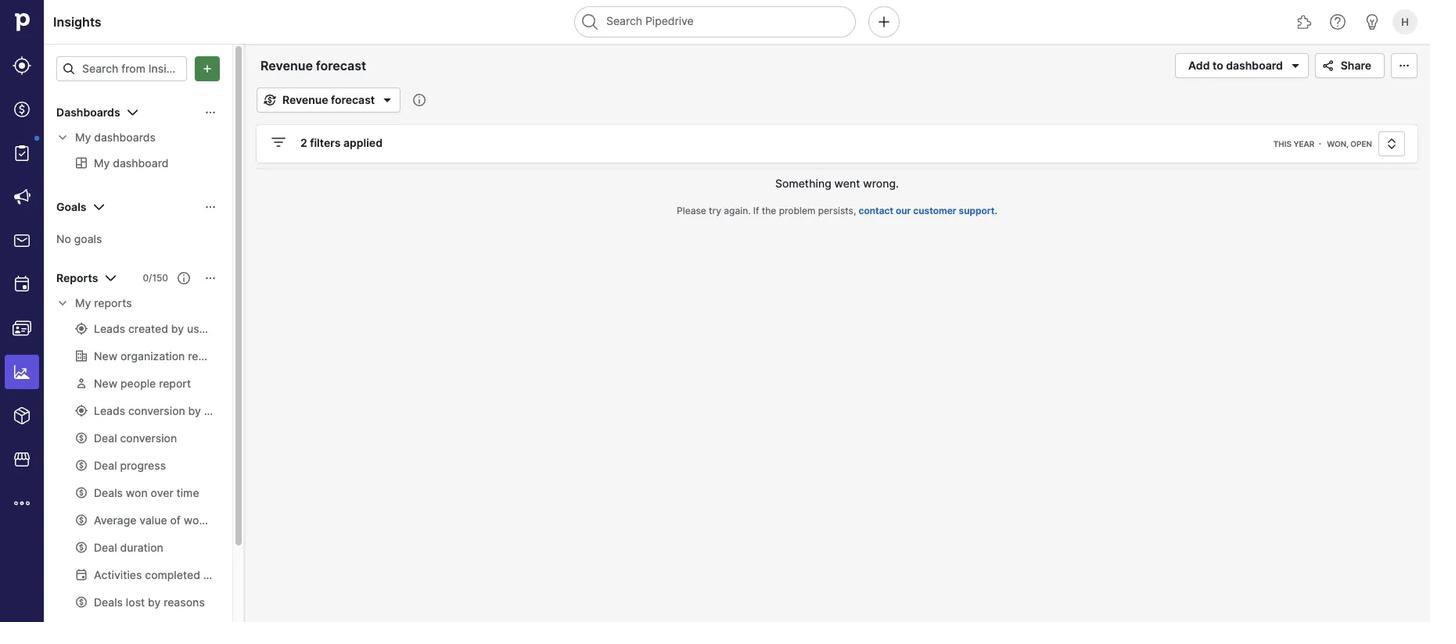 Task type: describe. For each thing, give the bounding box(es) containing it.
customer
[[913, 205, 957, 217]]

my for my dashboards
[[75, 131, 91, 144]]

filters
[[310, 137, 341, 150]]

revenue
[[282, 93, 328, 107]]

forecast
[[331, 93, 375, 107]]

won,
[[1327, 139, 1349, 149]]

home image
[[10, 10, 34, 34]]

our
[[896, 205, 911, 217]]

no
[[56, 232, 71, 246]]

info image
[[413, 94, 426, 106]]

products image
[[13, 407, 31, 426]]

please
[[677, 205, 706, 217]]

the
[[762, 205, 776, 217]]

color primary image inside share button
[[1319, 59, 1338, 72]]

something went wrong.
[[775, 177, 899, 190]]

color primary image right open
[[1383, 138, 1401, 150]]

add to dashboard button
[[1175, 53, 1309, 78]]

color primary image up the my dashboards
[[123, 103, 142, 122]]

Revenue forecast field
[[257, 56, 390, 76]]

add to dashboard
[[1188, 59, 1283, 72]]

wrong.
[[863, 177, 899, 190]]

Search Pipedrive field
[[574, 6, 856, 38]]

quick help image
[[1329, 13, 1347, 31]]

something
[[775, 177, 832, 190]]

deals image
[[13, 100, 31, 119]]

1 vertical spatial goals
[[74, 232, 102, 246]]

more image
[[13, 494, 31, 513]]

color primary image down color primary inverted image
[[204, 106, 217, 119]]

this
[[1273, 139, 1292, 149]]

won, open
[[1327, 139, 1372, 149]]

open
[[1351, 139, 1372, 149]]

marketplace image
[[13, 451, 31, 469]]

insights
[[53, 14, 101, 29]]

sales inbox image
[[13, 232, 31, 250]]

color primary image inside add to dashboard button
[[1286, 56, 1305, 75]]



Task type: vqa. For each thing, say whether or not it's contained in the screenshot.
color primary icon in the 'ADD TO DASHBOARD' BUTTON
no



Task type: locate. For each thing, give the bounding box(es) containing it.
1 vertical spatial reports
[[94, 297, 132, 310]]

applied
[[343, 137, 383, 150]]

reports up "my reports" at the left of page
[[56, 272, 98, 285]]

goals
[[56, 201, 86, 214], [74, 232, 102, 246]]

1 vertical spatial color secondary image
[[56, 297, 69, 310]]

Search from Insights text field
[[56, 56, 187, 81]]

color primary inverted image
[[198, 63, 217, 75]]

insights image
[[13, 363, 31, 382]]

share
[[1341, 59, 1372, 72]]

dashboards up the my dashboards
[[56, 106, 120, 119]]

went
[[835, 177, 860, 190]]

color secondary image for my dashboards
[[56, 131, 69, 144]]

1 vertical spatial my
[[75, 297, 91, 310]]

problem
[[779, 205, 816, 217]]

dashboard
[[1226, 59, 1283, 72]]

color secondary image for my reports
[[56, 297, 69, 310]]

color primary image down h button
[[1395, 59, 1414, 72]]

1 vertical spatial dashboards
[[94, 131, 156, 144]]

2 my from the top
[[75, 297, 91, 310]]

2 filters applied
[[300, 137, 383, 150]]

reports down no goals
[[94, 297, 132, 310]]

color secondary image right color undefined icon
[[56, 131, 69, 144]]

share button
[[1315, 53, 1385, 78]]

revenue forecast button
[[257, 88, 401, 113]]

revenue forecast
[[282, 93, 375, 107]]

to
[[1213, 59, 1223, 72]]

my dashboards
[[75, 131, 156, 144]]

0 vertical spatial my
[[75, 131, 91, 144]]

add
[[1188, 59, 1210, 72]]

no goals
[[56, 232, 102, 246]]

please try again. if the problem persists, contact our customer support.
[[677, 205, 997, 217]]

h button
[[1390, 6, 1421, 38]]

0 vertical spatial reports
[[56, 272, 98, 285]]

color primary image inside revenue forecast button
[[378, 91, 397, 110]]

1 color secondary image from the top
[[56, 131, 69, 144]]

persists,
[[818, 205, 856, 217]]

0 vertical spatial color secondary image
[[56, 131, 69, 144]]

year
[[1294, 139, 1315, 149]]

my
[[75, 131, 91, 144], [75, 297, 91, 310]]

color primary image
[[1286, 56, 1305, 75], [1319, 59, 1338, 72], [63, 63, 75, 75], [378, 91, 397, 110], [90, 198, 108, 217], [204, 201, 217, 214], [101, 269, 120, 288], [178, 272, 190, 285], [204, 272, 217, 285]]

1 my from the top
[[75, 131, 91, 144]]

color secondary image left "my reports" at the left of page
[[56, 297, 69, 310]]

dashboards
[[56, 106, 120, 119], [94, 131, 156, 144]]

if
[[753, 205, 759, 217]]

color primary image inside revenue forecast button
[[261, 94, 279, 106]]

try
[[709, 205, 721, 217]]

2 color secondary image from the top
[[56, 297, 69, 310]]

0/150
[[143, 273, 168, 284]]

this year
[[1273, 139, 1315, 149]]

my reports
[[75, 297, 132, 310]]

my down no goals
[[75, 297, 91, 310]]

sales assistant image
[[1363, 13, 1382, 31]]

0 vertical spatial goals
[[56, 201, 86, 214]]

color secondary image
[[56, 131, 69, 144], [56, 297, 69, 310]]

dashboards inside button
[[56, 106, 120, 119]]

h
[[1401, 16, 1409, 28]]

quick add image
[[875, 13, 894, 31]]

2
[[300, 137, 307, 150]]

goals button
[[44, 195, 232, 220]]

again.
[[724, 205, 751, 217]]

dashboards button
[[44, 100, 232, 125]]

activities image
[[13, 275, 31, 294]]

reports
[[56, 272, 98, 285], [94, 297, 132, 310]]

my down dashboards button
[[75, 131, 91, 144]]

menu item
[[0, 351, 44, 394]]

color primary image
[[1395, 59, 1414, 72], [261, 94, 279, 106], [123, 103, 142, 122], [204, 106, 217, 119], [269, 133, 288, 152], [1383, 138, 1401, 150]]

color undefined image
[[13, 144, 31, 163]]

color primary image left revenue in the top of the page
[[261, 94, 279, 106]]

contacts image
[[13, 319, 31, 338]]

campaigns image
[[13, 188, 31, 207]]

goals up no
[[56, 201, 86, 214]]

menu
[[0, 0, 44, 623]]

color primary image left the 2
[[269, 133, 288, 152]]

0 vertical spatial dashboards
[[56, 106, 120, 119]]

goals inside button
[[56, 201, 86, 214]]

contact our customer support. link
[[859, 205, 997, 217]]

my for my reports
[[75, 297, 91, 310]]

goals right no
[[74, 232, 102, 246]]

dashboards down dashboards button
[[94, 131, 156, 144]]

contact
[[859, 205, 894, 217]]

support.
[[959, 205, 997, 217]]

leads image
[[13, 56, 31, 75]]



